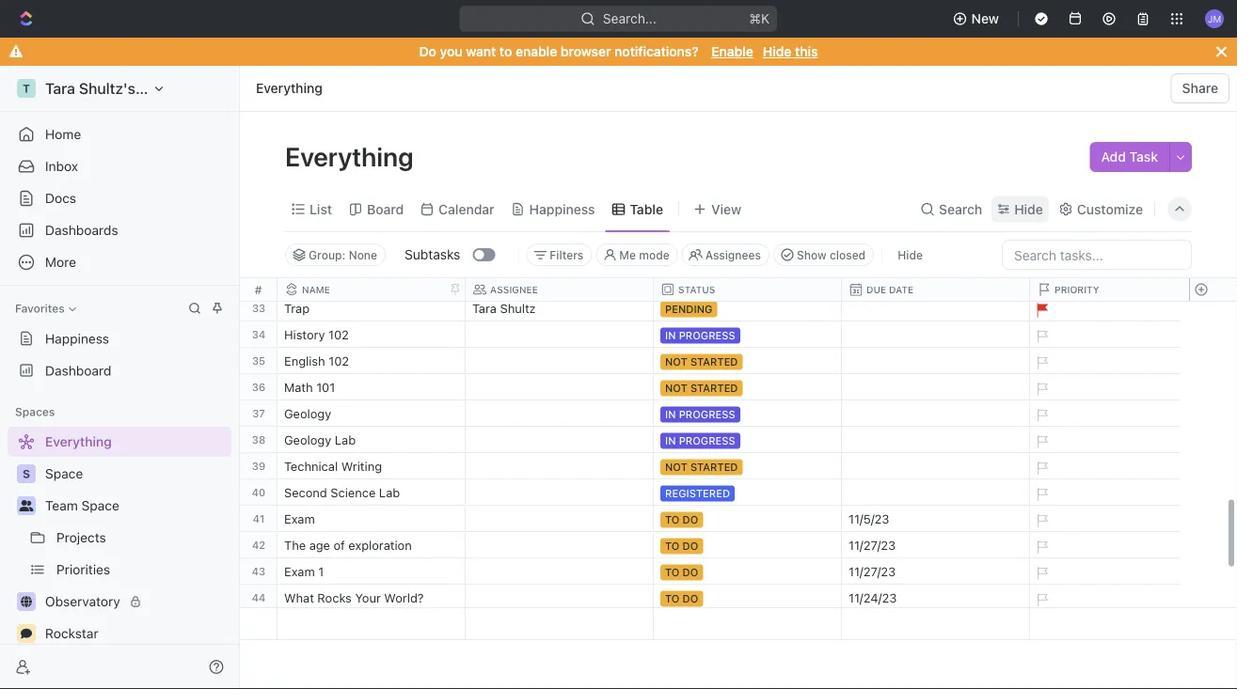 Task type: vqa. For each thing, say whether or not it's contained in the screenshot.


Task type: locate. For each thing, give the bounding box(es) containing it.
1 to do cell from the top
[[654, 506, 842, 532]]

press space to select this row. row containing registered
[[466, 480, 1218, 509]]

37
[[252, 407, 265, 420]]

2 started from the top
[[690, 382, 738, 395]]

group:
[[309, 248, 346, 262]]

exam for exam 1
[[284, 565, 315, 579]]

comment image
[[21, 629, 32, 640]]

1 in from the top
[[665, 330, 676, 342]]

want
[[466, 44, 496, 59]]

1 vertical spatial not started cell
[[654, 374, 842, 400]]

mode
[[639, 248, 670, 262]]

in for first set priority element
[[665, 330, 676, 342]]

2 horizontal spatial hide
[[1015, 201, 1043, 217]]

2 vertical spatial progress
[[679, 435, 736, 447]]

1 vertical spatial lab
[[379, 486, 400, 500]]

grid containing trap
[[231, 279, 1237, 641]]

tara left shultz
[[472, 302, 497, 316]]

1 11/27/23 from the top
[[849, 539, 896, 553]]

4 set priority image from the top
[[1027, 454, 1056, 483]]

102 for english 102
[[329, 354, 349, 368]]

press space to select this row. row containing 11/5/23
[[466, 506, 1218, 535]]

2 vertical spatial started
[[690, 462, 738, 474]]

0 vertical spatial tara
[[45, 80, 75, 97]]

space
[[45, 466, 83, 482], [81, 498, 119, 514]]

set priority image inside press space to select this row. 'row'
[[1027, 481, 1056, 509]]

1 11/27/23 cell from the top
[[842, 533, 1030, 558]]

11/27/23 up 11/24/23
[[849, 565, 896, 579]]

2 not started from the top
[[665, 382, 738, 395]]

dropdown menu image
[[842, 609, 1029, 640]]

priority button
[[1030, 283, 1218, 296]]

102 up the 101
[[329, 354, 349, 368]]

2 vertical spatial hide
[[898, 248, 923, 262]]

0 vertical spatial not started
[[665, 356, 738, 368]]

to do for the 11/27/23 cell related to ninth set priority element from the top
[[665, 541, 698, 553]]

hide button
[[992, 196, 1049, 223]]

everything link
[[251, 77, 327, 100], [8, 427, 228, 457]]

priorities
[[56, 562, 110, 578]]

progress
[[679, 330, 736, 342], [679, 409, 736, 421], [679, 435, 736, 447]]

0 vertical spatial in progress
[[665, 330, 736, 342]]

lab
[[335, 433, 356, 447], [379, 486, 400, 500]]

pending cell
[[654, 295, 842, 321]]

3 not started from the top
[[665, 462, 738, 474]]

docs link
[[8, 183, 231, 214]]

in progress cell for set priority image associated with first set priority element
[[654, 322, 842, 347]]

favorites
[[15, 302, 65, 315]]

102 right history
[[328, 328, 349, 342]]

of
[[334, 539, 345, 553]]

1 horizontal spatial everything link
[[251, 77, 327, 100]]

0 vertical spatial lab
[[335, 433, 356, 447]]

2 in from the top
[[665, 409, 676, 421]]

2 set priority element from the top
[[1027, 349, 1056, 377]]

math 101
[[284, 381, 335, 395]]

0 horizontal spatial tara
[[45, 80, 75, 97]]

board link
[[363, 196, 404, 223]]

5 set priority image from the top
[[1027, 507, 1056, 535]]

2 11/27/23 from the top
[[849, 565, 896, 579]]

filters button
[[526, 244, 592, 266]]

set priority image for seventh set priority element from the top
[[1027, 481, 1056, 509]]

do for ninth set priority element from the top
[[683, 541, 698, 553]]

to do
[[665, 514, 698, 526], [665, 541, 698, 553], [665, 567, 698, 579], [665, 593, 698, 605]]

2 vertical spatial not started
[[665, 462, 738, 474]]

hide up date
[[898, 248, 923, 262]]

0 vertical spatial space
[[45, 466, 83, 482]]

not
[[665, 356, 688, 368], [665, 382, 688, 395], [665, 462, 688, 474]]

observatory
[[45, 594, 120, 610]]

to do cell
[[654, 506, 842, 532], [654, 533, 842, 558], [654, 559, 842, 584], [654, 585, 842, 611]]

set priority element
[[1027, 323, 1056, 351], [1027, 349, 1056, 377], [1027, 375, 1056, 404], [1027, 402, 1056, 430], [1027, 428, 1056, 456], [1027, 454, 1056, 483], [1027, 481, 1056, 509], [1027, 507, 1056, 535], [1027, 533, 1056, 562], [1027, 560, 1056, 588], [1027, 586, 1056, 614]]

2 in progress from the top
[[665, 409, 736, 421]]

4 to do from the top
[[665, 593, 698, 605]]

calendar link
[[435, 196, 495, 223]]

11 set priority element from the top
[[1027, 586, 1056, 614]]

filters
[[550, 248, 584, 262]]

name column header
[[278, 279, 470, 301]]

3 set priority element from the top
[[1027, 375, 1056, 404]]

due
[[867, 285, 887, 295]]

11/27/23 cell
[[842, 533, 1030, 558], [842, 559, 1030, 584]]

3 in from the top
[[665, 435, 676, 447]]

2 exam from the top
[[284, 565, 315, 579]]

in progress cell for fifth set priority element from the top of the grid containing trap's set priority image
[[654, 427, 842, 453]]

press space to select this row. row containing math 101
[[240, 374, 466, 401]]

status button
[[654, 283, 842, 296]]

2 vertical spatial in progress cell
[[654, 427, 842, 453]]

set priority image for eighth set priority element from the top
[[1027, 507, 1056, 535]]

set priority image for fifth set priority element from the top of the grid containing trap
[[1027, 428, 1056, 456]]

subtasks button
[[397, 240, 473, 270]]

3 in progress from the top
[[665, 435, 736, 447]]

shultz
[[500, 302, 536, 316]]

exam left 1
[[284, 565, 315, 579]]

2 to do from the top
[[665, 541, 698, 553]]

grid
[[231, 279, 1237, 641]]

press space to select this row. row containing what rocks your world?
[[240, 585, 466, 612]]

priorities link
[[56, 555, 228, 585]]

0 vertical spatial everything link
[[251, 77, 327, 100]]

3 set priority image from the top
[[1027, 481, 1056, 509]]

set priority image for tenth set priority element from the top
[[1027, 560, 1056, 588]]

in progress cell
[[654, 322, 842, 347], [654, 401, 842, 426], [654, 427, 842, 453]]

0 vertical spatial started
[[690, 356, 738, 368]]

0 vertical spatial happiness link
[[526, 196, 595, 223]]

tara right tara shultz's workspace, , element in the left top of the page
[[45, 80, 75, 97]]

1 not started cell from the top
[[654, 348, 842, 374]]

team space
[[45, 498, 119, 514]]

to do cell for the 11/27/23 cell associated with tenth set priority element from the top
[[654, 559, 842, 584]]

do for tenth set priority element from the top
[[683, 567, 698, 579]]

11/27/23 cell up the '11/24/23' cell
[[842, 559, 1030, 584]]

1 in progress from the top
[[665, 330, 736, 342]]

show
[[797, 248, 827, 262]]

1 do from the top
[[683, 514, 698, 526]]

2 vertical spatial in
[[665, 435, 676, 447]]

1 exam from the top
[[284, 512, 315, 526]]

11/27/23 cell for tenth set priority element from the top
[[842, 559, 1030, 584]]

assignee button
[[466, 283, 654, 296]]

dashboards link
[[8, 215, 231, 246]]

1 vertical spatial happiness
[[45, 331, 109, 347]]

geology for geology
[[284, 407, 331, 421]]

in
[[665, 330, 676, 342], [665, 409, 676, 421], [665, 435, 676, 447]]

1 started from the top
[[690, 356, 738, 368]]

set priority image for 9th set priority element from the bottom
[[1027, 375, 1056, 404]]

do
[[419, 44, 437, 59]]

1 vertical spatial in
[[665, 409, 676, 421]]

inbox
[[45, 159, 78, 174]]

happiness up dashboard in the bottom left of the page
[[45, 331, 109, 347]]

geology up technical
[[284, 433, 331, 447]]

1 progress from the top
[[679, 330, 736, 342]]

english 102
[[284, 354, 349, 368]]

tara shultz's workspace, , element
[[17, 79, 36, 98]]

technical writing
[[284, 460, 382, 474]]

space up the projects
[[81, 498, 119, 514]]

add
[[1101, 149, 1126, 165]]

tree
[[8, 427, 231, 690]]

2 vertical spatial everything
[[45, 434, 112, 450]]

0 vertical spatial not started cell
[[654, 348, 842, 374]]

0 vertical spatial 102
[[328, 328, 349, 342]]

not started cell for tenth set priority element from the bottom
[[654, 348, 842, 374]]

technical
[[284, 460, 338, 474]]

press space to select this row. row containing geology
[[240, 401, 466, 427]]

row containing assignee
[[466, 279, 1218, 302]]

started for 'not started' cell corresponding to tenth set priority element from the bottom
[[690, 356, 738, 368]]

36
[[252, 381, 266, 393]]

1 not started from the top
[[665, 356, 738, 368]]

registered cell
[[654, 480, 842, 505]]

table
[[630, 201, 663, 217]]

39
[[252, 460, 266, 472]]

age
[[309, 539, 330, 553]]

3 to do from the top
[[665, 567, 698, 579]]

1 vertical spatial not
[[665, 382, 688, 395]]

due date
[[867, 285, 914, 295]]

0 vertical spatial 11/27/23
[[849, 539, 896, 553]]

1 geology from the top
[[284, 407, 331, 421]]

33
[[252, 302, 265, 314]]

1 not from the top
[[665, 356, 688, 368]]

press space to select this row. row containing trap
[[240, 295, 466, 322]]

3 set priority image from the top
[[1027, 402, 1056, 430]]

jm button
[[1200, 4, 1230, 34]]

everything
[[256, 80, 323, 96], [285, 141, 419, 172], [45, 434, 112, 450]]

4 set priority image from the top
[[1027, 533, 1056, 562]]

11/27/23 down 11/5/23
[[849, 539, 896, 553]]

# row
[[240, 279, 470, 301]]

3 in progress cell from the top
[[654, 427, 842, 453]]

1 102 from the top
[[328, 328, 349, 342]]

1 vertical spatial started
[[690, 382, 738, 395]]

1 vertical spatial not started
[[665, 382, 738, 395]]

tara inside sidebar navigation
[[45, 80, 75, 97]]

3 started from the top
[[690, 462, 738, 474]]

second
[[284, 486, 327, 500]]

the age of exploration
[[284, 539, 412, 553]]

tara
[[45, 80, 75, 97], [472, 302, 497, 316]]

2 vertical spatial not started cell
[[654, 454, 842, 479]]

4 do from the top
[[683, 593, 698, 605]]

1 vertical spatial 11/27/23 cell
[[842, 559, 1030, 584]]

space up team
[[45, 466, 83, 482]]

enable
[[712, 44, 753, 59]]

2 11/27/23 cell from the top
[[842, 559, 1030, 584]]

inbox link
[[8, 151, 231, 182]]

2 set priority image from the top
[[1027, 428, 1056, 456]]

hide inside dropdown button
[[1015, 201, 1043, 217]]

view
[[711, 201, 741, 217]]

1 vertical spatial everything link
[[8, 427, 228, 457]]

5 set priority element from the top
[[1027, 428, 1056, 456]]

2 vertical spatial in progress
[[665, 435, 736, 447]]

2 do from the top
[[683, 541, 698, 553]]

0 horizontal spatial everything link
[[8, 427, 228, 457]]

tara shultz's workspace
[[45, 80, 217, 97]]

due date column header
[[842, 279, 1034, 302]]

progress for in progress cell related to set priority image associated with first set priority element
[[679, 330, 736, 342]]

0 vertical spatial in
[[665, 330, 676, 342]]

list
[[310, 201, 332, 217]]

not started for 'not started' cell corresponding to sixth set priority element from the bottom
[[665, 462, 738, 474]]

projects
[[56, 530, 106, 546]]

4 to do cell from the top
[[654, 585, 842, 611]]

press space to select this row. row
[[240, 295, 466, 322], [466, 295, 1218, 325], [1180, 295, 1227, 322], [240, 322, 466, 348], [466, 322, 1218, 351], [1180, 322, 1227, 348], [240, 348, 466, 374], [466, 348, 1218, 377], [1180, 348, 1227, 374], [240, 374, 466, 401], [466, 374, 1218, 404], [1180, 374, 1227, 401], [240, 401, 466, 427], [466, 401, 1218, 430], [1180, 401, 1227, 427], [240, 427, 466, 454], [466, 427, 1218, 456], [1180, 427, 1227, 454], [240, 454, 466, 480], [466, 454, 1218, 483], [1180, 454, 1227, 480], [240, 480, 466, 506], [466, 480, 1218, 509], [1180, 480, 1227, 506], [240, 506, 466, 533], [466, 506, 1218, 535], [1180, 506, 1227, 533], [231, 533, 466, 559], [466, 533, 1218, 562], [1180, 533, 1227, 559], [240, 559, 466, 585], [466, 559, 1218, 588], [1180, 559, 1227, 585], [240, 585, 466, 612], [466, 585, 1218, 614], [1180, 585, 1227, 612], [240, 609, 466, 641], [466, 609, 1218, 641], [1189, 609, 1236, 641]]

happiness up the filters dropdown button
[[529, 201, 595, 217]]

in for fifth set priority element from the top of the grid containing trap
[[665, 435, 676, 447]]

0 vertical spatial not
[[665, 356, 688, 368]]

1 horizontal spatial happiness
[[529, 201, 595, 217]]

2 geology from the top
[[284, 433, 331, 447]]

1 vertical spatial in progress cell
[[654, 401, 842, 426]]

not started for 'not started' cell corresponding to tenth set priority element from the bottom
[[665, 356, 738, 368]]

hide right search
[[1015, 201, 1043, 217]]

to for 1st set priority element from the bottom of the grid containing trap
[[665, 593, 680, 605]]

1 set priority image from the top
[[1027, 323, 1056, 351]]

not started cell for 9th set priority element from the bottom
[[654, 374, 842, 400]]

44
[[252, 592, 266, 604]]

0 vertical spatial 11/27/23 cell
[[842, 533, 1030, 558]]

set priority image
[[1027, 349, 1056, 377], [1027, 375, 1056, 404], [1027, 402, 1056, 430], [1027, 454, 1056, 483], [1027, 507, 1056, 535], [1027, 560, 1056, 588], [1027, 586, 1056, 614]]

in for 8th set priority element from the bottom
[[665, 409, 676, 421]]

0 vertical spatial everything
[[256, 80, 323, 96]]

2 not from the top
[[665, 382, 688, 395]]

more
[[45, 255, 76, 270]]

your
[[355, 591, 381, 605]]

0 vertical spatial geology
[[284, 407, 331, 421]]

3 do from the top
[[683, 567, 698, 579]]

3 to do cell from the top
[[654, 559, 842, 584]]

10 set priority element from the top
[[1027, 560, 1056, 588]]

2 progress from the top
[[679, 409, 736, 421]]

set priority image for sixth set priority element from the bottom
[[1027, 454, 1056, 483]]

1 vertical spatial hide
[[1015, 201, 1043, 217]]

happiness link up dashboard link
[[8, 324, 231, 354]]

1 set priority image from the top
[[1027, 349, 1056, 377]]

exam for exam
[[284, 512, 315, 526]]

3 not from the top
[[665, 462, 688, 474]]

press space to select this row. row containing geology lab
[[240, 427, 466, 454]]

not started cell
[[654, 348, 842, 374], [654, 374, 842, 400], [654, 454, 842, 479]]

cell
[[842, 295, 1030, 321], [466, 322, 654, 347], [842, 322, 1030, 347], [466, 348, 654, 374], [842, 348, 1030, 374], [466, 374, 654, 400], [842, 374, 1030, 400], [466, 401, 654, 426], [842, 401, 1030, 426], [466, 427, 654, 453], [842, 427, 1030, 453], [466, 454, 654, 479], [842, 454, 1030, 479], [466, 480, 654, 505], [842, 480, 1030, 505], [466, 506, 654, 532], [466, 533, 654, 558], [466, 559, 654, 584], [466, 585, 654, 611]]

11/27/23 cell down 11/5/23 cell
[[842, 533, 1030, 558]]

0 vertical spatial happiness
[[529, 201, 595, 217]]

40
[[252, 486, 266, 499]]

set priority image
[[1027, 323, 1056, 351], [1027, 428, 1056, 456], [1027, 481, 1056, 509], [1027, 533, 1056, 562]]

assignee column header
[[466, 279, 658, 301]]

1 vertical spatial exam
[[284, 565, 315, 579]]

1 vertical spatial geology
[[284, 433, 331, 447]]

1 vertical spatial progress
[[679, 409, 736, 421]]

to for eighth set priority element from the top
[[665, 514, 680, 526]]

do
[[683, 514, 698, 526], [683, 541, 698, 553], [683, 567, 698, 579], [683, 593, 698, 605]]

dashboard link
[[8, 356, 231, 386]]

0 vertical spatial progress
[[679, 330, 736, 342]]

3 progress from the top
[[679, 435, 736, 447]]

0 vertical spatial hide
[[763, 44, 792, 59]]

6 set priority image from the top
[[1027, 560, 1056, 588]]

1 vertical spatial in progress
[[665, 409, 736, 421]]

1 in progress cell from the top
[[654, 322, 842, 347]]

geology down math 101
[[284, 407, 331, 421]]

1 to do from the top
[[665, 514, 698, 526]]

exploration
[[348, 539, 412, 553]]

2 vertical spatial not
[[665, 462, 688, 474]]

set priority image for 8th set priority element from the bottom
[[1027, 402, 1056, 430]]

show closed button
[[773, 244, 874, 266]]

progress for in progress cell corresponding to fifth set priority element from the top of the grid containing trap's set priority image
[[679, 435, 736, 447]]

workspace
[[139, 80, 217, 97]]

1 horizontal spatial hide
[[898, 248, 923, 262]]

happiness link up the filters dropdown button
[[526, 196, 595, 223]]

1 horizontal spatial tara
[[472, 302, 497, 316]]

0 horizontal spatial happiness
[[45, 331, 109, 347]]

exam up the in the bottom left of the page
[[284, 512, 315, 526]]

1 vertical spatial happiness link
[[8, 324, 231, 354]]

2 set priority image from the top
[[1027, 375, 1056, 404]]

to do cell for the '11/24/23' cell
[[654, 585, 842, 611]]

tree containing everything
[[8, 427, 231, 690]]

1 vertical spatial 11/27/23
[[849, 565, 896, 579]]

0 vertical spatial in progress cell
[[654, 322, 842, 347]]

list link
[[306, 196, 332, 223]]

tara inside tara shultz cell
[[472, 302, 497, 316]]

row
[[466, 279, 1218, 302]]

2 to do cell from the top
[[654, 533, 842, 558]]

sidebar navigation
[[0, 66, 244, 690]]

team
[[45, 498, 78, 514]]

1 vertical spatial 102
[[329, 354, 349, 368]]

hide left the this
[[763, 44, 792, 59]]

2 not started cell from the top
[[654, 374, 842, 400]]

lab right science
[[379, 486, 400, 500]]

not started
[[665, 356, 738, 368], [665, 382, 738, 395], [665, 462, 738, 474]]

hide
[[763, 44, 792, 59], [1015, 201, 1043, 217], [898, 248, 923, 262]]

0 vertical spatial exam
[[284, 512, 315, 526]]

name button
[[278, 283, 466, 296]]

3 not started cell from the top
[[654, 454, 842, 479]]

2 102 from the top
[[329, 354, 349, 368]]

1 vertical spatial tara
[[472, 302, 497, 316]]

space, , element
[[17, 465, 36, 484]]

share
[[1182, 80, 1218, 96]]

0 horizontal spatial hide
[[763, 44, 792, 59]]

7 set priority image from the top
[[1027, 586, 1056, 614]]

lab up technical writing at the left bottom of page
[[335, 433, 356, 447]]

writing
[[341, 460, 382, 474]]

more button
[[8, 247, 231, 278]]

7 set priority element from the top
[[1027, 481, 1056, 509]]



Task type: describe. For each thing, give the bounding box(es) containing it.
user group image
[[19, 501, 33, 512]]

s
[[23, 468, 30, 481]]

press space to select this row. row containing exam
[[240, 506, 466, 533]]

tara for tara shultz's workspace
[[45, 80, 75, 97]]

team space link
[[45, 491, 228, 521]]

102 for history 102
[[328, 328, 349, 342]]

shultz's
[[79, 80, 135, 97]]

customize
[[1077, 201, 1143, 217]]

registered
[[665, 488, 730, 500]]

home link
[[8, 119, 231, 150]]

notifications?
[[615, 44, 699, 59]]

history
[[284, 328, 325, 342]]

⌘k
[[750, 11, 770, 26]]

subtasks
[[405, 247, 460, 262]]

hide inside button
[[898, 248, 923, 262]]

add task button
[[1090, 142, 1170, 172]]

priority
[[1055, 284, 1099, 295]]

press space to select this row. row containing 11/24/23
[[466, 585, 1218, 614]]

me mode
[[619, 248, 670, 262]]

#
[[255, 283, 262, 296]]

0 horizontal spatial lab
[[335, 433, 356, 447]]

1 horizontal spatial lab
[[379, 486, 400, 500]]

started for 'not started' cell corresponding to sixth set priority element from the bottom
[[690, 462, 738, 474]]

set priority image for 1st set priority element from the bottom of the grid containing trap
[[1027, 586, 1056, 614]]

1 set priority element from the top
[[1027, 323, 1056, 351]]

none
[[349, 248, 377, 262]]

what
[[284, 591, 314, 605]]

press space to select this row. row containing technical writing
[[240, 454, 466, 480]]

progress for second in progress cell from the bottom
[[679, 409, 736, 421]]

tara for tara shultz
[[472, 302, 497, 316]]

to do for the 11/27/23 cell associated with tenth set priority element from the top
[[665, 567, 698, 579]]

1 horizontal spatial happiness link
[[526, 196, 595, 223]]

set priority image for ninth set priority element from the top
[[1027, 533, 1056, 562]]

1 vertical spatial everything
[[285, 141, 419, 172]]

rockstar
[[45, 626, 98, 642]]

do for 1st set priority element from the bottom of the grid containing trap
[[683, 593, 698, 605]]

new button
[[945, 4, 1011, 34]]

do for eighth set priority element from the top
[[683, 514, 698, 526]]

tree inside sidebar navigation
[[8, 427, 231, 690]]

4 set priority element from the top
[[1027, 402, 1056, 430]]

dashboards
[[45, 223, 118, 238]]

press space to select this row. row containing exam 1
[[240, 559, 466, 585]]

name
[[302, 284, 330, 295]]

space link
[[45, 459, 228, 489]]

in progress for fifth set priority element from the top of the grid containing trap's set priority image
[[665, 435, 736, 447]]

not for sixth set priority element from the bottom
[[665, 462, 688, 474]]

not started cell for sixth set priority element from the bottom
[[654, 454, 842, 479]]

8 set priority element from the top
[[1027, 507, 1056, 535]]

docs
[[45, 191, 76, 206]]

press space to select this row. row containing history 102
[[240, 322, 466, 348]]

home
[[45, 127, 81, 142]]

you
[[440, 44, 463, 59]]

search
[[939, 201, 983, 217]]

tara shultz cell
[[466, 295, 654, 321]]

status
[[678, 284, 715, 295]]

show closed
[[797, 248, 866, 262]]

to do cell for 11/5/23 cell
[[654, 506, 842, 532]]

due date button
[[842, 284, 1030, 297]]

to do for the '11/24/23' cell
[[665, 593, 698, 605]]

2 in progress cell from the top
[[654, 401, 842, 426]]

43
[[252, 565, 266, 578]]

me
[[619, 248, 636, 262]]

customize button
[[1053, 196, 1149, 223]]

hide button
[[890, 244, 930, 266]]

not for 9th set priority element from the bottom
[[665, 382, 688, 395]]

second science lab
[[284, 486, 400, 500]]

group: none
[[309, 248, 377, 262]]

set priority image for tenth set priority element from the bottom
[[1027, 349, 1056, 377]]

calendar
[[439, 201, 495, 217]]

math
[[284, 381, 313, 395]]

assignees button
[[682, 244, 770, 266]]

press space to select this row. row containing english 102
[[240, 348, 466, 374]]

not started for 9th set priority element from the bottom 'not started' cell
[[665, 382, 738, 395]]

11/27/23 for the 11/27/23 cell related to ninth set priority element from the top
[[849, 539, 896, 553]]

11/5/23
[[849, 512, 890, 526]]

what rocks your world?
[[284, 591, 424, 605]]

Search tasks... text field
[[1003, 241, 1191, 269]]

to do for 11/5/23 cell
[[665, 514, 698, 526]]

rockstar link
[[45, 619, 228, 649]]

assignees
[[705, 248, 761, 262]]

spaces
[[15, 406, 55, 419]]

enable
[[516, 44, 557, 59]]

6 set priority element from the top
[[1027, 454, 1056, 483]]

t
[[23, 82, 30, 95]]

1 vertical spatial space
[[81, 498, 119, 514]]

38
[[252, 434, 266, 446]]

dashboard
[[45, 363, 111, 379]]

0 horizontal spatial happiness link
[[8, 324, 231, 354]]

search button
[[915, 196, 988, 223]]

observatory link
[[45, 587, 228, 617]]

everything inside tree
[[45, 434, 112, 450]]

history 102
[[284, 328, 349, 342]]

board
[[367, 201, 404, 217]]

to for tenth set priority element from the top
[[665, 567, 680, 579]]

41
[[253, 513, 265, 525]]

happiness inside sidebar navigation
[[45, 331, 109, 347]]

11/27/23 cell for ninth set priority element from the top
[[842, 533, 1030, 558]]

to do cell for the 11/27/23 cell related to ninth set priority element from the top
[[654, 533, 842, 558]]

9 set priority element from the top
[[1027, 533, 1056, 562]]

to for ninth set priority element from the top
[[665, 541, 680, 553]]

press space to select this row. row containing tara shultz
[[466, 295, 1218, 325]]

english
[[284, 354, 325, 368]]

tara shultz
[[472, 302, 536, 316]]

press space to select this row. row containing the age of exploration
[[231, 533, 466, 559]]

status column header
[[654, 279, 846, 301]]

not for tenth set priority element from the bottom
[[665, 356, 688, 368]]

closed
[[830, 248, 866, 262]]

101
[[316, 381, 335, 395]]

science
[[331, 486, 376, 500]]

do you want to enable browser notifications? enable hide this
[[419, 44, 818, 59]]

exam 1
[[284, 565, 324, 579]]

task
[[1130, 149, 1158, 165]]

globe image
[[21, 597, 32, 608]]

11/24/23 cell
[[842, 585, 1030, 611]]

34
[[252, 328, 266, 341]]

11/24/23
[[849, 591, 897, 605]]

11/27/23 for the 11/27/23 cell associated with tenth set priority element from the top
[[849, 565, 896, 579]]

started for 9th set priority element from the bottom 'not started' cell
[[690, 382, 738, 395]]

press space to select this row. row containing second science lab
[[240, 480, 466, 506]]

11/5/23 cell
[[842, 506, 1030, 532]]

jm
[[1208, 13, 1221, 24]]

me mode button
[[596, 244, 678, 266]]

search...
[[603, 11, 657, 26]]

projects link
[[56, 523, 228, 553]]

geology for geology lab
[[284, 433, 331, 447]]

set priority image for first set priority element
[[1027, 323, 1056, 351]]

in progress for set priority image associated with first set priority element
[[665, 330, 736, 342]]

geology lab
[[284, 433, 356, 447]]

trap
[[284, 302, 310, 316]]



